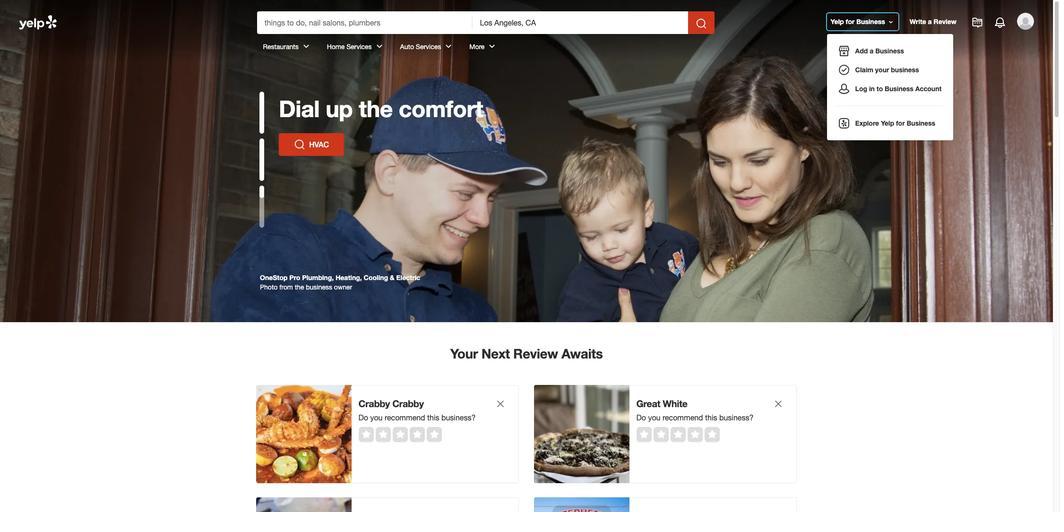 Task type: vqa. For each thing, say whether or not it's contained in the screenshot.
Near text box
yes



Task type: locate. For each thing, give the bounding box(es) containing it.
the
[[359, 95, 393, 122], [295, 284, 304, 291], [295, 284, 304, 291]]

home services
[[327, 43, 372, 50]]

review
[[934, 18, 957, 26], [514, 346, 558, 362]]

this
[[428, 414, 440, 422], [706, 414, 718, 422]]

2 services from the left
[[416, 43, 441, 50]]

1 horizontal spatial none field
[[480, 17, 681, 28]]

None field
[[265, 17, 465, 28], [480, 17, 681, 28]]

for right explore
[[897, 119, 905, 127]]

you down the crabby crabby
[[371, 414, 383, 422]]

0 horizontal spatial a
[[393, 95, 406, 122]]

2 this from the left
[[706, 414, 718, 422]]

1 vertical spatial 24 search v2 image
[[294, 166, 306, 177]]

1 horizontal spatial (no rating) image
[[637, 428, 720, 443]]

do you recommend this business? down great white link
[[637, 414, 754, 422]]

yelp for business
[[831, 18, 886, 26]]

dismiss card image for great white
[[773, 399, 785, 410]]

0 horizontal spatial crabby
[[359, 398, 390, 410]]

select slide image
[[260, 92, 264, 134], [260, 139, 264, 181]]

owner inside progressive cleaning photo from the business owner
[[334, 284, 352, 291]]

24 chevron down v2 image for restaurants
[[301, 41, 312, 52]]

hvac
[[309, 140, 329, 149]]

Find text field
[[265, 17, 465, 28]]

from
[[280, 284, 293, 291], [280, 284, 293, 291]]

1 horizontal spatial 24 chevron down v2 image
[[487, 41, 498, 52]]

dial
[[279, 95, 320, 122]]

2 vertical spatial a
[[393, 95, 406, 122]]

24 search v2 image inside home cleaner link
[[294, 166, 306, 177]]

electric
[[397, 274, 421, 282]]

0 horizontal spatial business?
[[442, 414, 476, 422]]

1 (no rating) image from the left
[[359, 428, 442, 443]]

search image
[[696, 18, 707, 29]]

recommend down white
[[663, 414, 704, 422]]

explore yelp for business
[[856, 119, 936, 127]]

0 vertical spatial a
[[929, 18, 932, 26]]

24 search v2 image inside hvac link
[[294, 139, 306, 150]]

None radio
[[359, 428, 374, 443], [637, 428, 652, 443], [688, 428, 703, 443], [705, 428, 720, 443], [359, 428, 374, 443], [637, 428, 652, 443], [688, 428, 703, 443], [705, 428, 720, 443]]

next
[[482, 346, 510, 362]]

home inside "business categories" 'element'
[[327, 43, 345, 50]]

1 horizontal spatial for
[[897, 119, 905, 127]]

yelp
[[831, 18, 844, 26], [882, 119, 895, 127]]

24 chevron down v2 image for more
[[487, 41, 498, 52]]

business
[[857, 18, 886, 26], [876, 47, 905, 55], [885, 85, 914, 93], [907, 119, 936, 127]]

for
[[846, 18, 855, 26], [897, 119, 905, 127]]

0 horizontal spatial (no rating) image
[[359, 428, 442, 443]]

recommend down crabby crabby link
[[385, 414, 426, 422]]

a right add
[[870, 47, 874, 55]]

the inside onestop pro plumbing, heating, cooling & electric photo from the business owner
[[295, 284, 304, 291]]

owner
[[334, 284, 352, 291], [334, 284, 352, 291]]

(no rating) image down the crabby crabby
[[359, 428, 442, 443]]

24 chevron down v2 image right more
[[487, 41, 498, 52]]

24 search v2 image for dial up the comfort
[[294, 139, 306, 150]]

plumbing,
[[302, 274, 334, 282]]

0 horizontal spatial 24 chevron down v2 image
[[301, 41, 312, 52]]

1 horizontal spatial business?
[[720, 414, 754, 422]]

this for great white
[[706, 414, 718, 422]]

to
[[877, 85, 883, 93]]

auto services link
[[393, 34, 462, 61]]

1 vertical spatial home
[[309, 166, 330, 175]]

24 chevron down v2 image for auto services
[[443, 41, 455, 52]]

1 24 search v2 image from the top
[[294, 139, 306, 150]]

yelp up "24 add biz v2" "image"
[[831, 18, 844, 26]]

0 vertical spatial home
[[327, 43, 345, 50]]

explore banner section banner
[[0, 0, 1054, 323]]

2 do you recommend this business? from the left
[[637, 414, 754, 422]]

projects image
[[972, 17, 984, 28]]

business? down crabby crabby link
[[442, 414, 476, 422]]

24 chevron down v2 image right auto services
[[443, 41, 455, 52]]

this down great white link
[[706, 414, 718, 422]]

crabby
[[359, 398, 390, 410], [393, 398, 424, 410]]

restaurants link
[[256, 34, 320, 61]]

24 friends v2 image
[[839, 83, 850, 95]]

home down find text box
[[327, 43, 345, 50]]

Near text field
[[480, 17, 681, 28]]

dismiss card image
[[495, 399, 506, 410], [773, 399, 785, 410]]

2 business? from the left
[[720, 414, 754, 422]]

(no rating) image for crabby
[[359, 428, 442, 443]]

great white
[[637, 398, 688, 410]]

1 horizontal spatial recommend
[[663, 414, 704, 422]]

2 do from the left
[[637, 414, 647, 422]]

business inside button
[[892, 66, 920, 74]]

write
[[910, 18, 927, 26]]

services
[[347, 43, 372, 50], [416, 43, 441, 50]]

24 chevron down v2 image inside the more link
[[487, 41, 498, 52]]

photo of crabby crabby image
[[256, 385, 352, 484]]

1 horizontal spatial do
[[637, 414, 647, 422]]

this down crabby crabby link
[[428, 414, 440, 422]]

24 chevron down v2 image inside auto services link
[[443, 41, 455, 52]]

0 horizontal spatial do you recommend this business?
[[359, 414, 476, 422]]

(no rating) image
[[359, 428, 442, 443], [637, 428, 720, 443]]

a right of at top left
[[393, 95, 406, 122]]

2 horizontal spatial a
[[929, 18, 932, 26]]

a for write
[[929, 18, 932, 26]]

0 horizontal spatial recommend
[[385, 414, 426, 422]]

progressive
[[260, 274, 297, 282]]

1 vertical spatial a
[[870, 47, 874, 55]]

review right next
[[514, 346, 558, 362]]

24 chevron down v2 image inside restaurants link
[[301, 41, 312, 52]]

2 none field from the left
[[480, 17, 681, 28]]

1 horizontal spatial review
[[934, 18, 957, 26]]

24 search v2 image
[[294, 139, 306, 150], [294, 166, 306, 177]]

24 chevron down v2 image left 'auto'
[[374, 41, 385, 52]]

1 horizontal spatial dismiss card image
[[773, 399, 785, 410]]

rating element down white
[[637, 428, 720, 443]]

photo of stephens plumbing, heating & air conditioning image
[[534, 498, 630, 513]]

1 24 chevron down v2 image from the left
[[443, 41, 455, 52]]

business
[[892, 66, 920, 74], [306, 284, 332, 291], [306, 284, 332, 291]]

2 rating element from the left
[[637, 428, 720, 443]]

0 horizontal spatial yelp
[[831, 18, 844, 26]]

review inside user actions element
[[934, 18, 957, 26]]

0 horizontal spatial dismiss card image
[[495, 399, 506, 410]]

1 business? from the left
[[442, 414, 476, 422]]

1 horizontal spatial this
[[706, 414, 718, 422]]

your
[[876, 66, 890, 74]]

0 horizontal spatial 24 chevron down v2 image
[[443, 41, 455, 52]]

a inside button
[[870, 47, 874, 55]]

yelp right explore
[[882, 119, 895, 127]]

photo
[[260, 284, 278, 291], [260, 284, 278, 291]]

0 horizontal spatial do
[[359, 414, 369, 422]]

rating element for crabby
[[359, 428, 442, 443]]

1 vertical spatial review
[[514, 346, 558, 362]]

1 this from the left
[[428, 414, 440, 422]]

1 horizontal spatial services
[[416, 43, 441, 50]]

you
[[371, 414, 383, 422], [649, 414, 661, 422]]

1 horizontal spatial you
[[649, 414, 661, 422]]

1 do from the left
[[359, 414, 369, 422]]

you down great
[[649, 414, 661, 422]]

0 horizontal spatial services
[[347, 43, 372, 50]]

from inside onestop pro plumbing, heating, cooling & electric photo from the business owner
[[280, 284, 293, 291]]

2 you from the left
[[649, 414, 661, 422]]

0 horizontal spatial you
[[371, 414, 383, 422]]

services for auto services
[[416, 43, 441, 50]]

1 horizontal spatial crabby
[[393, 398, 424, 410]]

home for home cleaner
[[309, 166, 330, 175]]

review right write
[[934, 18, 957, 26]]

review for next
[[514, 346, 558, 362]]

a right write
[[929, 18, 932, 26]]

home services link
[[320, 34, 393, 61]]

24 chevron down v2 image inside home services link
[[374, 41, 385, 52]]

1 horizontal spatial rating element
[[637, 428, 720, 443]]

0 horizontal spatial review
[[514, 346, 558, 362]]

1 horizontal spatial yelp
[[882, 119, 895, 127]]

this for crabby crabby
[[428, 414, 440, 422]]

business right to in the right top of the page
[[885, 85, 914, 93]]

cleaner
[[332, 166, 357, 175]]

business up claim your business
[[876, 47, 905, 55]]

do you recommend this business? down crabby crabby link
[[359, 414, 476, 422]]

(no rating) image for white
[[637, 428, 720, 443]]

business down the "account"
[[907, 119, 936, 127]]

do you recommend this business?
[[359, 414, 476, 422], [637, 414, 754, 422]]

1 dismiss card image from the left
[[495, 399, 506, 410]]

1 vertical spatial select slide image
[[260, 139, 264, 181]]

0 vertical spatial for
[[846, 18, 855, 26]]

services down find text box
[[347, 43, 372, 50]]

(no rating) image down white
[[637, 428, 720, 443]]

1 do you recommend this business? from the left
[[359, 414, 476, 422]]

white
[[663, 398, 688, 410]]

progressive cleaning photo from the business owner
[[260, 274, 352, 291]]

log in to business account
[[856, 85, 942, 93]]

rating element down the crabby crabby
[[359, 428, 442, 443]]

0 vertical spatial review
[[934, 18, 957, 26]]

for up "24 add biz v2" "image"
[[846, 18, 855, 26]]

1 you from the left
[[371, 414, 383, 422]]

a
[[929, 18, 932, 26], [870, 47, 874, 55], [393, 95, 406, 122]]

2 (no rating) image from the left
[[637, 428, 720, 443]]

0 vertical spatial 24 search v2 image
[[294, 139, 306, 150]]

great white link
[[637, 397, 755, 410]]

dismiss card image for crabby crabby
[[495, 399, 506, 410]]

0 horizontal spatial rating element
[[359, 428, 442, 443]]

photo inside progressive cleaning photo from the business owner
[[260, 284, 278, 291]]

None search field
[[257, 11, 717, 34]]

2 24 chevron down v2 image from the left
[[487, 41, 498, 52]]

24 chevron down v2 image
[[301, 41, 312, 52], [374, 41, 385, 52]]

24 search v2 image left the hvac
[[294, 139, 306, 150]]

tyler b. image
[[1018, 13, 1035, 30]]

1 select slide image from the top
[[260, 92, 264, 134]]

recommend for crabby
[[385, 414, 426, 422]]

business inside explore yelp for business button
[[907, 119, 936, 127]]

1 24 chevron down v2 image from the left
[[301, 41, 312, 52]]

1 services from the left
[[347, 43, 372, 50]]

0 horizontal spatial none field
[[265, 17, 465, 28]]

None radio
[[376, 428, 391, 443], [393, 428, 408, 443], [410, 428, 425, 443], [427, 428, 442, 443], [654, 428, 669, 443], [671, 428, 686, 443], [376, 428, 391, 443], [393, 428, 408, 443], [410, 428, 425, 443], [427, 428, 442, 443], [654, 428, 669, 443], [671, 428, 686, 443]]

home
[[327, 43, 345, 50], [309, 166, 330, 175]]

business left 16 chevron down v2 image
[[857, 18, 886, 26]]

do down the crabby crabby
[[359, 414, 369, 422]]

do
[[359, 414, 369, 422], [637, 414, 647, 422]]

heating,
[[336, 274, 362, 282]]

home left cleaner
[[309, 166, 330, 175]]

business? down great white link
[[720, 414, 754, 422]]

1 rating element from the left
[[359, 428, 442, 443]]

2 24 chevron down v2 image from the left
[[374, 41, 385, 52]]

1 horizontal spatial a
[[870, 47, 874, 55]]

0 horizontal spatial this
[[428, 414, 440, 422]]

24 chevron down v2 image right restaurants
[[301, 41, 312, 52]]

from inside progressive cleaning photo from the business owner
[[280, 284, 293, 291]]

1 crabby from the left
[[359, 398, 390, 410]]

0 horizontal spatial for
[[846, 18, 855, 26]]

business inside log in to business account button
[[885, 85, 914, 93]]

write a review link
[[906, 13, 961, 30]]

rating element for white
[[637, 428, 720, 443]]

2 24 search v2 image from the top
[[294, 166, 306, 177]]

1 none field from the left
[[265, 17, 465, 28]]

2 dismiss card image from the left
[[773, 399, 785, 410]]

0 vertical spatial select slide image
[[260, 92, 264, 134]]

1 horizontal spatial do you recommend this business?
[[637, 414, 754, 422]]

recommend
[[385, 414, 426, 422], [663, 414, 704, 422]]

rating element
[[359, 428, 442, 443], [637, 428, 720, 443]]

none field near
[[480, 17, 681, 28]]

do down great
[[637, 414, 647, 422]]

None search field
[[0, 0, 1054, 141]]

24 chevron down v2 image
[[443, 41, 455, 52], [487, 41, 498, 52]]

1 horizontal spatial 24 chevron down v2 image
[[374, 41, 385, 52]]

pro
[[290, 274, 300, 282]]

owner inside onestop pro plumbing, heating, cooling & electric photo from the business owner
[[334, 284, 352, 291]]

cooling
[[364, 274, 388, 282]]

24 claim v2 image
[[839, 65, 850, 76]]

24 search v2 image down hvac link
[[294, 166, 306, 177]]

business?
[[442, 414, 476, 422], [720, 414, 754, 422]]

2 recommend from the left
[[663, 414, 704, 422]]

services right 'auto'
[[416, 43, 441, 50]]

1 recommend from the left
[[385, 414, 426, 422]]



Task type: describe. For each thing, give the bounding box(es) containing it.
gift
[[325, 95, 359, 122]]

awaits
[[562, 346, 603, 362]]

business? for white
[[720, 414, 754, 422]]

none search field inside search box
[[257, 11, 717, 34]]

photo inside onestop pro plumbing, heating, cooling & electric photo from the business owner
[[260, 284, 278, 291]]

onestop pro plumbing, heating, cooling & electric photo from the business owner
[[260, 274, 421, 291]]

user actions element
[[824, 12, 1048, 141]]

business inside progressive cleaning photo from the business owner
[[306, 284, 332, 291]]

crabby crabby
[[359, 398, 424, 410]]

log
[[856, 85, 868, 93]]

yelp for business button
[[827, 13, 899, 30]]

onestop
[[260, 274, 288, 282]]

24 yelp for biz v2 image
[[839, 118, 850, 129]]

add a business
[[856, 47, 905, 55]]

do you recommend this business? for crabby crabby
[[359, 414, 476, 422]]

do for great white
[[637, 414, 647, 422]]

more link
[[462, 34, 506, 61]]

more
[[470, 43, 485, 50]]

24 chevron down v2 image for home services
[[374, 41, 385, 52]]

photo of mas cafe image
[[256, 498, 352, 513]]

auto
[[400, 43, 414, 50]]

24 add biz v2 image
[[839, 46, 850, 57]]

business inside yelp for business button
[[857, 18, 886, 26]]

business inside add a business button
[[876, 47, 905, 55]]

in
[[870, 85, 875, 93]]

0 vertical spatial yelp
[[831, 18, 844, 26]]

a for add
[[870, 47, 874, 55]]

crabby crabby link
[[359, 397, 477, 410]]

review for a
[[934, 18, 957, 26]]

you for crabby
[[371, 414, 383, 422]]

cleaning
[[299, 274, 327, 282]]

2 crabby from the left
[[393, 398, 424, 410]]

&
[[390, 274, 395, 282]]

the
[[279, 95, 319, 122]]

the inside progressive cleaning photo from the business owner
[[295, 284, 304, 291]]

great
[[637, 398, 661, 410]]

onestop pro plumbing, heating, cooling & electric link
[[260, 274, 421, 282]]

home
[[279, 122, 339, 148]]

notifications image
[[995, 17, 1006, 28]]

up
[[326, 95, 353, 122]]

recommend for white
[[663, 414, 704, 422]]

business inside onestop pro plumbing, heating, cooling & electric photo from the business owner
[[306, 284, 332, 291]]

none search field containing yelp for business
[[0, 0, 1054, 141]]

business? for crabby
[[442, 414, 476, 422]]

account
[[916, 85, 942, 93]]

write a review
[[910, 18, 957, 26]]

a inside the gift of a clean home
[[393, 95, 406, 122]]

16 chevron down v2 image
[[888, 18, 895, 26]]

1 vertical spatial for
[[897, 119, 905, 127]]

business categories element
[[256, 34, 1035, 61]]

2 select slide image from the top
[[260, 139, 264, 181]]

do for crabby crabby
[[359, 414, 369, 422]]

do you recommend this business? for great white
[[637, 414, 754, 422]]

claim
[[856, 66, 874, 74]]

clean
[[412, 95, 469, 122]]

the gift of a clean home
[[279, 95, 469, 148]]

comfort
[[399, 95, 483, 122]]

claim your business button
[[835, 61, 946, 80]]

claim your business
[[856, 66, 920, 74]]

explore yelp for business button
[[835, 114, 946, 133]]

hvac link
[[279, 133, 344, 156]]

log in to business account button
[[835, 80, 946, 99]]

progressive cleaning link
[[260, 274, 327, 282]]

restaurants
[[263, 43, 299, 50]]

add a business button
[[835, 42, 946, 61]]

your
[[451, 346, 478, 362]]

photo of great white image
[[534, 385, 630, 484]]

services for home services
[[347, 43, 372, 50]]

home for home services
[[327, 43, 345, 50]]

dial up the comfort
[[279, 95, 483, 122]]

none field find
[[265, 17, 465, 28]]

add
[[856, 47, 868, 55]]

auto services
[[400, 43, 441, 50]]

home cleaner
[[309, 166, 357, 175]]

of
[[366, 95, 387, 122]]

your next review awaits
[[451, 346, 603, 362]]

explore
[[856, 119, 880, 127]]

24 search v2 image for the gift of a clean home
[[294, 166, 306, 177]]

home cleaner link
[[279, 160, 372, 183]]

you for great
[[649, 414, 661, 422]]

1 vertical spatial yelp
[[882, 119, 895, 127]]



